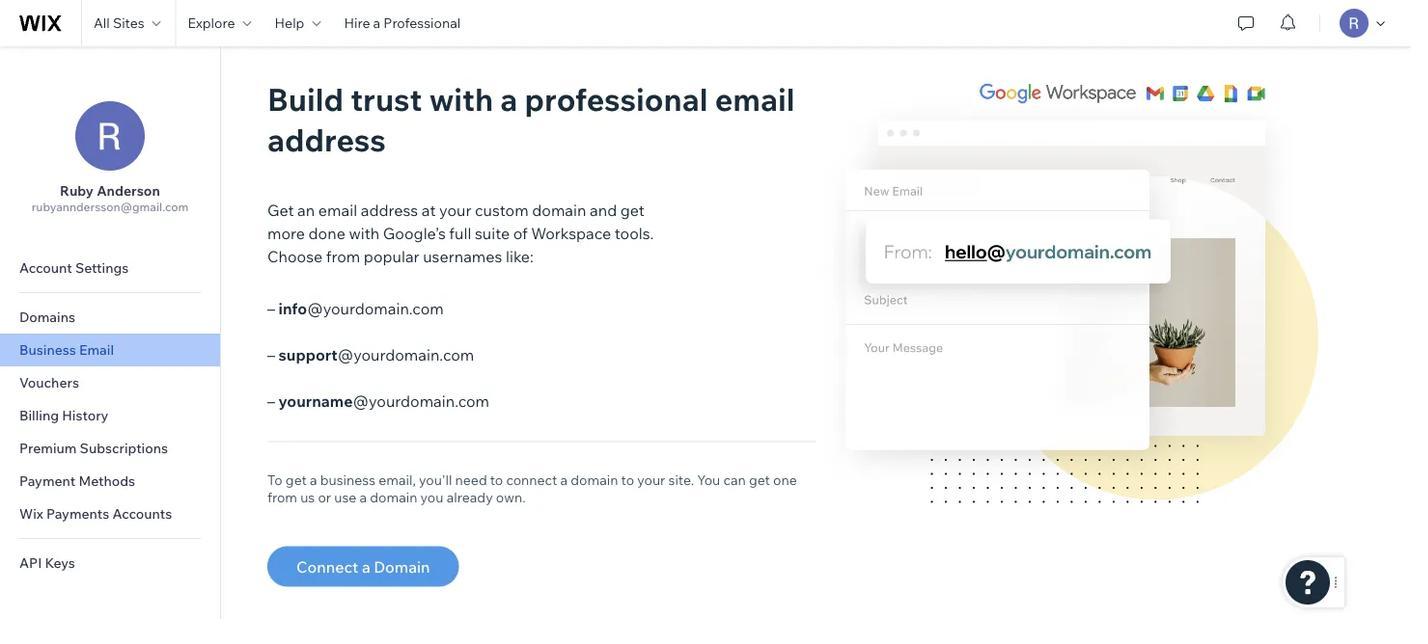 Task type: vqa. For each thing, say whether or not it's contained in the screenshot.
To
yes



Task type: locate. For each thing, give the bounding box(es) containing it.
us
[[300, 489, 315, 506]]

0 vertical spatial your
[[439, 200, 471, 220]]

with
[[429, 79, 493, 118], [349, 223, 380, 243]]

vouchers link
[[0, 367, 220, 400]]

1 horizontal spatial email
[[715, 79, 795, 118]]

– info @yourdomain.com
[[267, 299, 444, 318]]

accounts
[[112, 506, 172, 523]]

to
[[490, 471, 503, 488], [621, 471, 634, 488]]

– left yourname
[[267, 391, 275, 411]]

wix
[[19, 506, 43, 523]]

1 horizontal spatial to
[[621, 471, 634, 488]]

professional
[[384, 14, 461, 31]]

1 vertical spatial your
[[637, 471, 665, 488]]

0 vertical spatial from
[[326, 247, 360, 266]]

get an email address at your custom domain and get more done with google's full suite of workspace tools. choose from popular usernames like:
[[267, 200, 654, 266]]

sidebar element
[[0, 46, 221, 620]]

from down 'to' at the bottom of page
[[267, 489, 297, 506]]

address up the google's
[[361, 200, 418, 220]]

@yourdomain.com
[[307, 299, 444, 318], [337, 345, 474, 364], [353, 391, 489, 411]]

–
[[267, 299, 275, 318], [267, 345, 275, 364], [267, 391, 275, 411]]

trust
[[351, 79, 422, 118]]

1 horizontal spatial your
[[637, 471, 665, 488]]

1 horizontal spatial with
[[429, 79, 493, 118]]

wix payments accounts
[[19, 506, 172, 523]]

to get a business email, you'll need to connect a domain to your site. you can get one from us or use a domain you already own.
[[267, 471, 797, 506]]

your inside the to get a business email, you'll need to connect a domain to your site. you can get one from us or use a domain you already own.
[[637, 471, 665, 488]]

help
[[275, 14, 304, 31]]

workspace
[[531, 223, 611, 243]]

1 vertical spatial from
[[267, 489, 297, 506]]

0 horizontal spatial email
[[318, 200, 357, 220]]

api
[[19, 555, 42, 572]]

get up us
[[286, 471, 307, 488]]

account settings
[[19, 260, 129, 277]]

payments
[[46, 506, 109, 523]]

– for – yourname @yourdomain.com
[[267, 391, 275, 411]]

@yourdomain.com up – yourname @yourdomain.com
[[337, 345, 474, 364]]

billing history link
[[0, 400, 220, 432]]

@yourdomain.com down the – support @yourdomain.com
[[353, 391, 489, 411]]

get up tools.
[[620, 200, 645, 220]]

– left support
[[267, 345, 275, 364]]

1 vertical spatial with
[[349, 223, 380, 243]]

– for – support @yourdomain.com
[[267, 345, 275, 364]]

– left info
[[267, 299, 275, 318]]

already
[[447, 489, 493, 506]]

business email link
[[0, 334, 220, 367]]

all
[[94, 14, 110, 31]]

api keys link
[[0, 547, 220, 580]]

1 vertical spatial @yourdomain.com
[[337, 345, 474, 364]]

address down build
[[267, 120, 386, 159]]

0 horizontal spatial your
[[439, 200, 471, 220]]

a inside build trust with a professional email address
[[500, 79, 518, 118]]

2 – from the top
[[267, 345, 275, 364]]

from inside the to get a business email, you'll need to connect a domain to your site. you can get one from us or use a domain you already own.
[[267, 489, 297, 506]]

keys
[[45, 555, 75, 572]]

0 vertical spatial email
[[715, 79, 795, 118]]

one
[[773, 471, 797, 488]]

vouchers
[[19, 374, 79, 391]]

your
[[439, 200, 471, 220], [637, 471, 665, 488]]

domains link
[[0, 301, 220, 334]]

to
[[267, 471, 283, 488]]

get right can
[[749, 471, 770, 488]]

0 horizontal spatial with
[[349, 223, 380, 243]]

with up 'popular'
[[349, 223, 380, 243]]

from down done
[[326, 247, 360, 266]]

hire
[[344, 14, 370, 31]]

from inside 'get an email address at your custom domain and get more done with google's full suite of workspace tools. choose from popular usernames like:'
[[326, 247, 360, 266]]

2 vertical spatial –
[[267, 391, 275, 411]]

like:
[[506, 247, 534, 266]]

get
[[620, 200, 645, 220], [286, 471, 307, 488], [749, 471, 770, 488]]

0 horizontal spatial get
[[286, 471, 307, 488]]

3 – from the top
[[267, 391, 275, 411]]

address
[[267, 120, 386, 159], [361, 200, 418, 220]]

of
[[513, 223, 528, 243]]

to up the own.
[[490, 471, 503, 488]]

your up full on the left top of page
[[439, 200, 471, 220]]

info
[[279, 299, 307, 318]]

0 horizontal spatial to
[[490, 471, 503, 488]]

ruby anderson rubyanndersson@gmail.com
[[32, 182, 188, 214]]

you
[[420, 489, 444, 506]]

with inside 'get an email address at your custom domain and get more done with google's full suite of workspace tools. choose from popular usernames like:'
[[349, 223, 380, 243]]

popular
[[364, 247, 419, 266]]

0 vertical spatial address
[[267, 120, 386, 159]]

1 vertical spatial email
[[318, 200, 357, 220]]

ruby
[[60, 182, 94, 199]]

explore
[[188, 14, 235, 31]]

from
[[326, 247, 360, 266], [267, 489, 297, 506]]

0 vertical spatial with
[[429, 79, 493, 118]]

your left the site.
[[637, 471, 665, 488]]

with right trust at the left of the page
[[429, 79, 493, 118]]

an
[[297, 200, 315, 220]]

1 vertical spatial address
[[361, 200, 418, 220]]

address inside 'get an email address at your custom domain and get more done with google's full suite of workspace tools. choose from popular usernames like:'
[[361, 200, 418, 220]]

to left the site.
[[621, 471, 634, 488]]

email
[[79, 342, 114, 359]]

@yourdomain.com up the – support @yourdomain.com
[[307, 299, 444, 318]]

1 horizontal spatial get
[[620, 200, 645, 220]]

0 vertical spatial –
[[267, 299, 275, 318]]

0 horizontal spatial from
[[267, 489, 297, 506]]

email
[[715, 79, 795, 118], [318, 200, 357, 220]]

– for – info @yourdomain.com
[[267, 299, 275, 318]]

get inside 'get an email address at your custom domain and get more done with google's full suite of workspace tools. choose from popular usernames like:'
[[620, 200, 645, 220]]

hire a professional link
[[332, 0, 472, 46]]

0 vertical spatial @yourdomain.com
[[307, 299, 444, 318]]

use
[[334, 489, 357, 506]]

or
[[318, 489, 331, 506]]

1 vertical spatial –
[[267, 345, 275, 364]]

rubyanndersson@gmail.com
[[32, 200, 188, 214]]

1 horizontal spatial from
[[326, 247, 360, 266]]

full
[[449, 223, 471, 243]]

methods
[[79, 473, 135, 490]]

domain up the workspace
[[532, 200, 586, 220]]

2 vertical spatial @yourdomain.com
[[353, 391, 489, 411]]

help button
[[263, 0, 332, 46]]

premium subscriptions
[[19, 440, 168, 457]]

1 – from the top
[[267, 299, 275, 318]]



Task type: describe. For each thing, give the bounding box(es) containing it.
yourname
[[279, 391, 353, 411]]

you'll
[[419, 471, 452, 488]]

suite
[[475, 223, 510, 243]]

more
[[267, 223, 305, 243]]

billing
[[19, 407, 59, 424]]

can
[[723, 471, 746, 488]]

settings
[[75, 260, 129, 277]]

all sites
[[94, 14, 144, 31]]

premium subscriptions link
[[0, 432, 220, 465]]

billing history
[[19, 407, 108, 424]]

sites
[[113, 14, 144, 31]]

2 horizontal spatial get
[[749, 471, 770, 488]]

connect a domain
[[296, 557, 430, 577]]

done
[[308, 223, 345, 243]]

history
[[62, 407, 108, 424]]

support
[[279, 345, 337, 364]]

email inside build trust with a professional email address
[[715, 79, 795, 118]]

wix payments accounts link
[[0, 498, 220, 531]]

domain
[[374, 557, 430, 577]]

need
[[455, 471, 487, 488]]

connect
[[506, 471, 557, 488]]

anderson
[[97, 182, 160, 199]]

@yourdomain.com for – yourname @yourdomain.com
[[353, 391, 489, 411]]

subscriptions
[[80, 440, 168, 457]]

domains
[[19, 309, 75, 326]]

custom
[[475, 200, 529, 220]]

at
[[422, 200, 436, 220]]

choose
[[267, 247, 323, 266]]

domain right connect
[[571, 471, 618, 488]]

business email
[[19, 342, 114, 359]]

domain inside 'get an email address at your custom domain and get more done with google's full suite of workspace tools. choose from popular usernames like:'
[[532, 200, 586, 220]]

1 to from the left
[[490, 471, 503, 488]]

hire a professional
[[344, 14, 461, 31]]

address inside build trust with a professional email address
[[267, 120, 386, 159]]

site.
[[668, 471, 694, 488]]

2 to from the left
[[621, 471, 634, 488]]

domain down email,
[[370, 489, 417, 506]]

and
[[590, 200, 617, 220]]

build
[[267, 79, 344, 118]]

professional
[[525, 79, 708, 118]]

account
[[19, 260, 72, 277]]

usernames
[[423, 247, 502, 266]]

with inside build trust with a professional email address
[[429, 79, 493, 118]]

tools.
[[615, 223, 654, 243]]

email inside 'get an email address at your custom domain and get more done with google's full suite of workspace tools. choose from popular usernames like:'
[[318, 200, 357, 220]]

– yourname @yourdomain.com
[[267, 391, 489, 411]]

account settings link
[[0, 252, 220, 285]]

connect
[[296, 557, 358, 577]]

google's
[[383, 223, 446, 243]]

a inside button
[[362, 557, 370, 577]]

api keys
[[19, 555, 75, 572]]

@yourdomain.com for – support @yourdomain.com
[[337, 345, 474, 364]]

you
[[697, 471, 720, 488]]

business
[[19, 342, 76, 359]]

email,
[[379, 471, 416, 488]]

business
[[320, 471, 376, 488]]

build trust with a professional email address
[[267, 79, 795, 159]]

get
[[267, 200, 294, 220]]

payment methods
[[19, 473, 135, 490]]

own.
[[496, 489, 526, 506]]

– support @yourdomain.com
[[267, 345, 474, 364]]

@yourdomain.com for – info @yourdomain.com
[[307, 299, 444, 318]]

premium
[[19, 440, 77, 457]]

connect a domain button
[[267, 547, 459, 587]]

your inside 'get an email address at your custom domain and get more done with google's full suite of workspace tools. choose from popular usernames like:'
[[439, 200, 471, 220]]

payment
[[19, 473, 76, 490]]

payment methods link
[[0, 465, 220, 498]]



